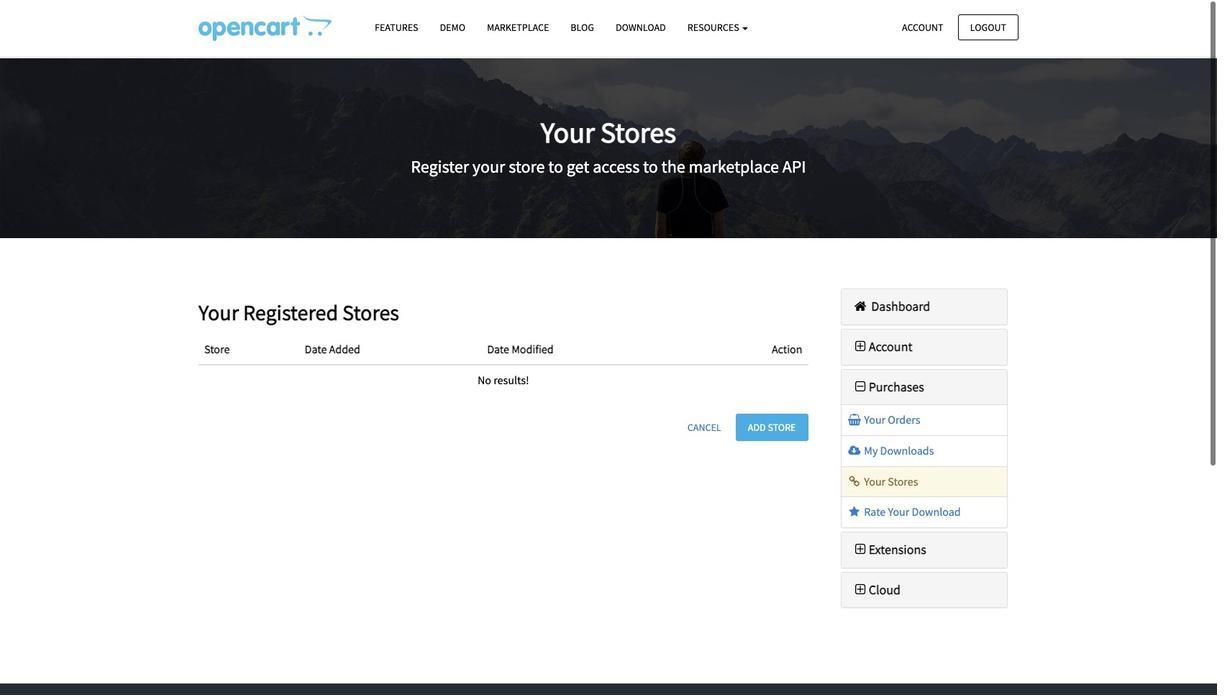 Task type: locate. For each thing, give the bounding box(es) containing it.
extensions
[[869, 540, 927, 557]]

0 vertical spatial download
[[616, 21, 666, 34]]

plus square o image for extensions
[[853, 543, 869, 555]]

download up extensions
[[912, 504, 961, 518]]

to left the get
[[549, 155, 564, 177]]

date added
[[305, 341, 360, 355]]

extensions link
[[853, 540, 927, 557]]

0 horizontal spatial store
[[204, 341, 230, 355]]

marketplace
[[689, 155, 779, 177]]

0 horizontal spatial to
[[549, 155, 564, 177]]

plus square o image
[[853, 340, 869, 353], [853, 543, 869, 555], [853, 583, 869, 596]]

date up no results!
[[487, 341, 510, 355]]

your
[[473, 155, 505, 177]]

account
[[903, 21, 944, 33], [869, 337, 913, 354]]

account link left logout link
[[890, 14, 956, 40]]

account down dashboard link
[[869, 337, 913, 354]]

your
[[541, 114, 595, 149], [199, 298, 239, 325], [865, 412, 886, 426], [865, 473, 886, 488], [888, 504, 910, 518]]

purchases
[[869, 378, 925, 394]]

2 horizontal spatial stores
[[888, 473, 919, 488]]

plus square o image inside cloud link
[[853, 583, 869, 596]]

stores up 'rate your download' "link"
[[888, 473, 919, 488]]

0 vertical spatial stores
[[601, 114, 676, 149]]

2 plus square o image from the top
[[853, 543, 869, 555]]

your orders link
[[847, 412, 921, 426]]

demo
[[440, 21, 466, 34]]

0 vertical spatial plus square o image
[[853, 340, 869, 353]]

plus square o image down extensions link
[[853, 583, 869, 596]]

1 vertical spatial download
[[912, 504, 961, 518]]

account left logout
[[903, 21, 944, 33]]

date modified
[[487, 341, 554, 355]]

to left the
[[643, 155, 658, 177]]

star image
[[847, 505, 862, 517]]

no
[[478, 372, 492, 387]]

store
[[204, 341, 230, 355], [768, 420, 796, 433]]

minus square o image
[[853, 380, 869, 393]]

date
[[305, 341, 327, 355], [487, 341, 510, 355]]

1 vertical spatial store
[[768, 420, 796, 433]]

1 horizontal spatial date
[[487, 341, 510, 355]]

account link
[[890, 14, 956, 40], [853, 337, 913, 354]]

plus square o image down star icon
[[853, 543, 869, 555]]

your inside your stores register your store to get access to the marketplace api
[[541, 114, 595, 149]]

resources
[[688, 21, 742, 34]]

features link
[[364, 15, 429, 40]]

2 vertical spatial stores
[[888, 473, 919, 488]]

your stores
[[862, 473, 919, 488]]

stores up access
[[601, 114, 676, 149]]

0 horizontal spatial date
[[305, 341, 327, 355]]

1 horizontal spatial download
[[912, 504, 961, 518]]

date left added
[[305, 341, 327, 355]]

to
[[549, 155, 564, 177], [643, 155, 658, 177]]

blog
[[571, 21, 594, 34]]

stores inside your stores register your store to get access to the marketplace api
[[601, 114, 676, 149]]

1 horizontal spatial stores
[[601, 114, 676, 149]]

1 date from the left
[[305, 341, 327, 355]]

account link up purchases link
[[853, 337, 913, 354]]

download
[[616, 21, 666, 34], [912, 504, 961, 518]]

registered
[[243, 298, 338, 325]]

modified
[[512, 341, 554, 355]]

2 to from the left
[[643, 155, 658, 177]]

shopping basket image
[[847, 413, 862, 425]]

1 vertical spatial account link
[[853, 337, 913, 354]]

your for your orders
[[865, 412, 886, 426]]

download link
[[605, 15, 677, 40]]

0 horizontal spatial stores
[[343, 298, 399, 325]]

0 vertical spatial account link
[[890, 14, 956, 40]]

stores up added
[[343, 298, 399, 325]]

no results!
[[478, 372, 529, 387]]

cloud download image
[[847, 444, 862, 456]]

2 date from the left
[[487, 341, 510, 355]]

stores for your stores register your store to get access to the marketplace api
[[601, 114, 676, 149]]

your for your registered stores
[[199, 298, 239, 325]]

plus square o image down home image
[[853, 340, 869, 353]]

download right "blog"
[[616, 21, 666, 34]]

2 vertical spatial plus square o image
[[853, 583, 869, 596]]

rate your download link
[[847, 504, 961, 518]]

resources link
[[677, 15, 760, 40]]

my downloads link
[[847, 443, 935, 457]]

0 vertical spatial account
[[903, 21, 944, 33]]

date for date modified
[[487, 341, 510, 355]]

add
[[748, 420, 766, 433]]

1 plus square o image from the top
[[853, 340, 869, 353]]

1 vertical spatial plus square o image
[[853, 543, 869, 555]]

1 horizontal spatial to
[[643, 155, 658, 177]]

downloads
[[881, 443, 935, 457]]

plus square o image inside extensions link
[[853, 543, 869, 555]]

0 vertical spatial store
[[204, 341, 230, 355]]

your for your stores register your store to get access to the marketplace api
[[541, 114, 595, 149]]

logout link
[[959, 14, 1019, 40]]

store
[[509, 155, 545, 177]]

3 plus square o image from the top
[[853, 583, 869, 596]]

date for date added
[[305, 341, 327, 355]]

features
[[375, 21, 419, 34]]

stores
[[601, 114, 676, 149], [343, 298, 399, 325], [888, 473, 919, 488]]

your registered stores
[[199, 298, 399, 325]]



Task type: describe. For each thing, give the bounding box(es) containing it.
access
[[593, 155, 640, 177]]

dashboard link
[[853, 297, 931, 314]]

my downloads
[[862, 443, 935, 457]]

1 to from the left
[[549, 155, 564, 177]]

logout
[[971, 21, 1007, 33]]

cloud
[[869, 581, 901, 597]]

stores for your stores
[[888, 473, 919, 488]]

purchases link
[[853, 378, 925, 394]]

cancel link
[[676, 413, 734, 441]]

orders
[[888, 412, 921, 426]]

api
[[783, 155, 807, 177]]

1 horizontal spatial store
[[768, 420, 796, 433]]

added
[[329, 341, 360, 355]]

get
[[567, 155, 590, 177]]

the
[[662, 155, 686, 177]]

blog link
[[560, 15, 605, 40]]

marketplace link
[[476, 15, 560, 40]]

rate your download
[[862, 504, 961, 518]]

my
[[865, 443, 878, 457]]

your orders
[[862, 412, 921, 426]]

opencart - stores image
[[199, 15, 332, 41]]

plus square o image for account
[[853, 340, 869, 353]]

rate
[[865, 504, 886, 518]]

cancel
[[688, 420, 722, 433]]

add store
[[748, 420, 796, 433]]

1 vertical spatial account
[[869, 337, 913, 354]]

dashboard
[[869, 297, 931, 314]]

your stores register your store to get access to the marketplace api
[[411, 114, 807, 177]]

demo link
[[429, 15, 476, 40]]

link image
[[847, 475, 862, 486]]

home image
[[853, 299, 869, 312]]

0 horizontal spatial download
[[616, 21, 666, 34]]

your stores link
[[847, 473, 919, 488]]

add store link
[[736, 413, 809, 441]]

action
[[772, 341, 803, 355]]

marketplace
[[487, 21, 549, 34]]

cloud link
[[853, 581, 901, 597]]

plus square o image for cloud
[[853, 583, 869, 596]]

register
[[411, 155, 469, 177]]

account link for features link
[[890, 14, 956, 40]]

1 vertical spatial stores
[[343, 298, 399, 325]]

account link for dashboard link
[[853, 337, 913, 354]]

results!
[[494, 372, 529, 387]]

your for your stores
[[865, 473, 886, 488]]



Task type: vqa. For each thing, say whether or not it's contained in the screenshot.
'info circle' icon
no



